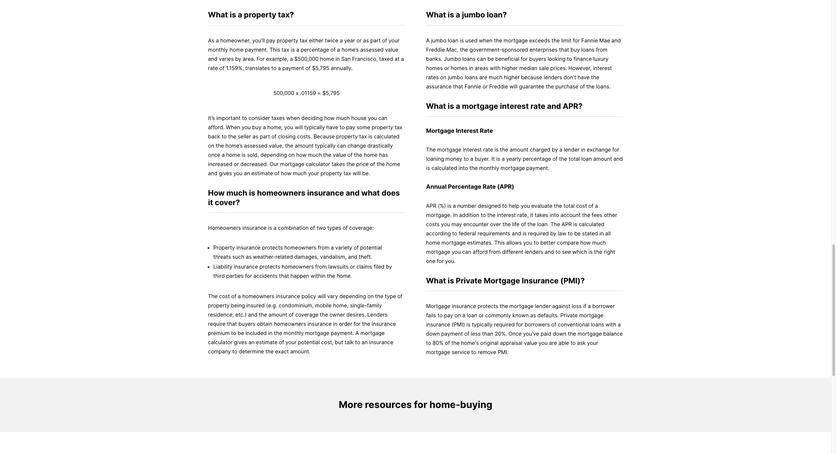 Task type: describe. For each thing, give the bounding box(es) containing it.
1 horizontal spatial fannie
[[581, 37, 598, 44]]

used
[[465, 37, 477, 44]]

when for taxes
[[286, 115, 300, 121]]

to left the see on the bottom right of the page
[[556, 249, 561, 255]]

important
[[216, 115, 241, 121]]

are inside mortgage insurance protects the mortgage lender against loss if a borrower fails to pay on a loan or commonly known as defaults. private mortgage insurance (pmi) is typically required for borrowers of conventional loans with a down payment of less than 20%. once you've paid down the mortgage balance to 80% of the home's original appraisal value you are able to ask your mortgage service to remove pmi.
[[549, 340, 557, 347]]

help
[[509, 203, 519, 209]]

much down because
[[308, 152, 322, 158]]

how down costs.
[[296, 152, 307, 158]]

loan?
[[487, 10, 507, 19]]

related
[[276, 254, 293, 260]]

that right assurance
[[453, 83, 463, 90]]

mortgage down lenders
[[360, 330, 385, 337]]

more resources for home-buying
[[339, 399, 492, 411]]

determine
[[239, 349, 264, 355]]

price
[[356, 161, 369, 167]]

you right allows
[[523, 239, 532, 246]]

exchange
[[587, 146, 611, 153]]

you up some
[[368, 115, 377, 121]]

buyers inside a jumbo loan is used when the mortgage exceeds the limit for fannie mae and freddie mac, the government-sponsored enterprises that buy loans from banks. jumbo loans can be beneficial for buyers looking to finance luxury homes or homes in areas with higher median sale prices. however, interest rates on jumbo loans are much higher because lenders don't have the assurance that fannie or freddie will guarantee the purchase of the loans.
[[529, 56, 546, 62]]

much inside apr (%) is a number designed to help you evaluate the total cost of a mortgage. in addition to the interest rate, it takes into account the fees other costs you may encounter over the life of the loan. the apr is calculated according to federal requirements and is required by law to be stated in all home mortgage estimates. this allows you to better compare how much mortgage you can afford from different lenders and to see which is the right one for you.
[[592, 239, 606, 246]]

or inside as a homeowner, you'll pay property tax either twice a year or as part of your monthly home payment. this tax is a percentage of a home's assessed value and varies by area. for example, a $500,000 home in san francisco, taxed at a rate of 1.159%, translates to a payment of $5,795 annually.
[[357, 37, 362, 44]]

deciding
[[301, 115, 323, 121]]

family
[[367, 303, 382, 309]]

on down "closing" at the top left of page
[[288, 152, 295, 158]]

mortgage down federal
[[441, 239, 466, 246]]

you up "rate,"
[[521, 203, 530, 209]]

when for used
[[479, 37, 493, 44]]

to right 'fails'
[[438, 312, 443, 319]]

beneficial
[[495, 56, 519, 62]]

your inside as a homeowner, you'll pay property tax either twice a year or as part of your monthly home payment. this tax is a percentage of a home's assessed value and varies by area. for example, a $500,000 home in san francisco, taxed at a rate of 1.159%, translates to a payment of $5,795 annually.
[[389, 37, 400, 44]]

owner
[[330, 312, 345, 318]]

you up seller
[[242, 124, 251, 131]]

within
[[311, 273, 326, 280]]

that inside the cost of a homeowners insurance policy will vary depending on the type of property being insured (e.g. condominium, mobile home, single-family residence, etc.) and the amount of coverage the owner desires. lenders require that buyers obtain homeowners insurance in order for the insurance premium to be included in the monthly mortgage payment. a mortgage calculator gives an estimate of your potential cost, but talk to an insurance company to determine the exact amount.
[[227, 321, 237, 328]]

home's
[[461, 340, 479, 347]]

to left better
[[534, 239, 539, 246]]

to right premium
[[231, 330, 236, 337]]

guarantee
[[519, 83, 544, 90]]

with inside mortgage insurance protects the mortgage lender against loss if a borrower fails to pay on a loan or commonly known as defaults. private mortgage insurance (pmi) is typically required for borrowers of conventional loans with a down payment of less than 20%. once you've paid down the mortgage balance to 80% of the home's original appraisal value you are able to ask your mortgage service to remove pmi.
[[606, 322, 616, 328]]

are inside a jumbo loan is used when the mortgage exceeds the limit for fannie mae and freddie mac, the government-sponsored enterprises that buy loans from banks. jumbo loans can be beneficial for buyers looking to finance luxury homes or homes in areas with higher median sale prices. however, interest rates on jumbo loans are much higher because lenders don't have the assurance that fannie or freddie will guarantee the purchase of the loans.
[[479, 74, 487, 81]]

single-
[[350, 303, 367, 309]]

have inside it's important to consider taxes when deciding how much house you can afford. when you buy a home, you will typically have to pay some property tax back to the seller as part of closing costs. because property tax is calculated on the home's assessed value, the amount typically can change drastically once a home is sold, depending on how much the value of the home has increased or decreased. our mortgage calculator takes the price of the home and gives you an estimate of how much your property tax will be.
[[326, 124, 338, 131]]

mortgage up money
[[437, 146, 461, 153]]

service
[[452, 349, 470, 356]]

to left 80%
[[426, 340, 431, 347]]

be inside apr (%) is a number designed to help you evaluate the total cost of a mortgage. in addition to the interest rate, it takes into account the fees other costs you may encounter over the life of the loan. the apr is calculated according to federal requirements and is required by law to be stated in all home mortgage estimates. this allows you to better compare how much mortgage you can afford from different lenders and to see which is the right one for you.
[[574, 230, 581, 237]]

you left "may"
[[441, 221, 450, 228]]

as inside it's important to consider taxes when deciding how much house you can afford. when you buy a home, you will typically have to pay some property tax back to the seller as part of closing costs. because property tax is calculated on the home's assessed value, the amount typically can change drastically once a home is sold, depending on how much the value of the home has increased or decreased. our mortgage calculator takes the price of the home and gives you an estimate of how much your property tax will be.
[[253, 133, 258, 140]]

encounter
[[463, 221, 489, 228]]

home down homeowner,
[[230, 46, 244, 53]]

in down obtain
[[268, 330, 272, 337]]

mortgage up one
[[426, 249, 450, 255]]

it inside how much is homeowners insurance and what does it cover?
[[208, 198, 213, 207]]

depending inside it's important to consider taxes when deciding how much house you can afford. when you buy a home, you will typically have to pay some property tax back to the seller as part of closing costs. because property tax is calculated on the home's assessed value, the amount typically can change drastically once a home is sold, depending on how much the value of the home has increased or decreased. our mortgage calculator takes the price of the home and gives you an estimate of how much your property tax will be.
[[260, 152, 287, 158]]

types
[[327, 225, 341, 231]]

federal
[[459, 230, 476, 237]]

etc.)
[[235, 312, 247, 318]]

value inside mortgage insurance protects the mortgage lender against loss if a borrower fails to pay on a loan or commonly known as defaults. private mortgage insurance (pmi) is typically required for borrowers of conventional loans with a down payment of less than 20%. once you've paid down the mortgage balance to 80% of the home's original appraisal value you are able to ask your mortgage service to remove pmi.
[[524, 340, 537, 347]]

lenders inside apr (%) is a number designed to help you evaluate the total cost of a mortgage. in addition to the interest rate, it takes into account the fees other costs you may encounter over the life of the loan. the apr is calculated according to federal requirements and is required by law to be stated in all home mortgage estimates. this allows you to better compare how much mortgage you can afford from different lenders and to see which is the right one for you.
[[525, 249, 543, 255]]

property inside as a homeowner, you'll pay property tax either twice a year or as part of your monthly home payment. this tax is a percentage of a home's assessed value and varies by area. for example, a $500,000 home in san francisco, taxed at a rate of 1.159%, translates to a payment of $5,795 annually.
[[277, 37, 298, 44]]

0 vertical spatial typically
[[304, 124, 325, 131]]

mortgage down 80%
[[426, 349, 450, 356]]

(%)
[[438, 203, 446, 209]]

2 vertical spatial jumbo
[[448, 74, 463, 81]]

annual
[[426, 183, 447, 190]]

rates
[[426, 74, 439, 81]]

example,
[[266, 56, 288, 62]]

buyers inside the cost of a homeowners insurance policy will vary depending on the type of property being insured (e.g. condominium, mobile home, single-family residence, etc.) and the amount of coverage the owner desires. lenders require that buyers obtain homeowners insurance in order for the insurance premium to be included in the monthly mortgage payment. a mortgage calculator gives an estimate of your potential cost, but talk to an insurance company to determine the exact amount.
[[238, 321, 255, 328]]

either
[[309, 37, 323, 44]]

will up costs.
[[295, 124, 303, 131]]

home up price at top left
[[364, 152, 378, 158]]

1 vertical spatial protects
[[260, 264, 280, 270]]

of inside a jumbo loan is used when the mortgage exceeds the limit for fannie mae and freddie mac, the government-sponsored enterprises that buy loans from banks. jumbo loans can be beneficial for buyers looking to finance luxury homes or homes in areas with higher median sale prices. however, interest rates on jumbo loans are much higher because lenders don't have the assurance that fannie or freddie will guarantee the purchase of the loans.
[[580, 83, 585, 90]]

for right limit
[[573, 37, 580, 44]]

more
[[339, 399, 363, 411]]

to right the company
[[232, 349, 237, 355]]

value,
[[269, 142, 284, 149]]

to right back
[[222, 133, 227, 140]]

.01159
[[300, 90, 316, 96]]

to left help
[[502, 203, 507, 209]]

homeowners down the coverage
[[274, 321, 306, 328]]

in inside the mortgage interest rate is the amount charged by a lender in exchange for loaning money to a buyer. it is a yearly percentage of the total loan amount and is calculated into the monthly mortgage payment.
[[581, 146, 585, 153]]

much left house
[[336, 115, 350, 121]]

lender inside the mortgage interest rate is the amount charged by a lender in exchange for loaning money to a buyer. it is a yearly percentage of the total loan amount and is calculated into the monthly mortgage payment.
[[564, 146, 580, 153]]

as inside mortgage insurance protects the mortgage lender against loss if a borrower fails to pay on a loan or commonly known as defaults. private mortgage insurance (pmi) is typically required for borrowers of conventional loans with a down payment of less than 20%. once you've paid down the mortgage balance to 80% of the home's original appraisal value you are able to ask your mortgage service to remove pmi.
[[530, 312, 536, 319]]

as inside property insurance protects homeowners from a variety of potential threats such as weather-related damages, vandalism, and theft. liability insurance protects homeowners from lawsuits or claims filed by third parties for accidents that happen within the home.
[[246, 254, 251, 260]]

1 horizontal spatial apr
[[562, 221, 572, 228]]

1 vertical spatial jumbo
[[431, 37, 446, 44]]

=
[[318, 90, 321, 96]]

1 vertical spatial fannie
[[465, 83, 481, 90]]

coverage:
[[349, 225, 374, 231]]

payment. inside the cost of a homeowners insurance policy will vary depending on the type of property being insured (e.g. condominium, mobile home, single-family residence, etc.) and the amount of coverage the owner desires. lenders require that buyers obtain homeowners insurance in order for the insurance premium to be included in the monthly mortgage payment. a mortgage calculator gives an estimate of your potential cost, but talk to an insurance company to determine the exact amount.
[[331, 330, 354, 337]]

mortgage up ask
[[578, 331, 602, 337]]

interest down guarantee
[[500, 102, 529, 111]]

annually.
[[331, 65, 353, 71]]

buy inside it's important to consider taxes when deciding how much house you can afford. when you buy a home, you will typically have to pay some property tax back to the seller as part of closing costs. because property tax is calculated on the home's assessed value, the amount typically can change drastically once a home is sold, depending on how much the value of the home has increased or decreased. our mortgage calculator takes the price of the home and gives you an estimate of how much your property tax will be.
[[252, 124, 261, 131]]

rate,
[[517, 212, 529, 218]]

pmi.
[[498, 349, 509, 356]]

don't
[[564, 74, 576, 81]]

in down owner
[[333, 321, 337, 328]]

house
[[351, 115, 366, 121]]

you down decreased.
[[233, 170, 242, 177]]

interest inside the mortgage interest rate is the amount charged by a lender in exchange for loaning money to a buyer. it is a yearly percentage of the total loan amount and is calculated into the monthly mortgage payment.
[[463, 146, 482, 153]]

payment inside as a homeowner, you'll pay property tax either twice a year or as part of your monthly home payment. this tax is a percentage of a home's assessed value and varies by area. for example, a $500,000 home in san francisco, taxed at a rate of 1.159%, translates to a payment of $5,795 annually.
[[282, 65, 304, 71]]

the inside apr (%) is a number designed to help you evaluate the total cost of a mortgage. in addition to the interest rate, it takes into account the fees other costs you may encounter over the life of the loan. the apr is calculated according to federal requirements and is required by law to be stated in all home mortgage estimates. this allows you to better compare how much mortgage you can afford from different lenders and to see which is the right one for you.
[[551, 221, 560, 228]]

mortgage down yearly
[[501, 165, 525, 171]]

to left ask
[[571, 340, 576, 347]]

against
[[552, 303, 570, 310]]

percentage
[[448, 183, 481, 190]]

assessed inside it's important to consider taxes when deciding how much house you can afford. when you buy a home, you will typically have to pay some property tax back to the seller as part of closing costs. because property tax is calculated on the home's assessed value, the amount typically can change drastically once a home is sold, depending on how much the value of the home has increased or decreased. our mortgage calculator takes the price of the home and gives you an estimate of how much your property tax will be.
[[244, 142, 267, 149]]

monthly inside the mortgage interest rate is the amount charged by a lender in exchange for loaning money to a buyer. it is a yearly percentage of the total loan amount and is calculated into the monthly mortgage payment.
[[479, 165, 499, 171]]

much inside a jumbo loan is used when the mortgage exceeds the limit for fannie mae and freddie mac, the government-sponsored enterprises that buy loans from banks. jumbo loans can be beneficial for buyers looking to finance luxury homes or homes in areas with higher median sale prices. however, interest rates on jumbo loans are much higher because lenders don't have the assurance that fannie or freddie will guarantee the purchase of the loans.
[[489, 74, 502, 81]]

borrowers
[[525, 322, 550, 328]]

that down limit
[[559, 46, 569, 53]]

to right law
[[568, 230, 573, 237]]

to left some
[[340, 124, 345, 131]]

how inside apr (%) is a number designed to help you evaluate the total cost of a mortgage. in addition to the interest rate, it takes into account the fees other costs you may encounter over the life of the loan. the apr is calculated according to federal requirements and is required by law to be stated in all home mortgage estimates. this allows you to better compare how much mortgage you can afford from different lenders and to see which is the right one for you.
[[580, 239, 591, 246]]

required inside mortgage insurance protects the mortgage lender against loss if a borrower fails to pay on a loan or commonly known as defaults. private mortgage insurance (pmi) is typically required for borrowers of conventional loans with a down payment of less than 20%. once you've paid down the mortgage balance to 80% of the home's original appraisal value you are able to ask your mortgage service to remove pmi.
[[494, 322, 515, 328]]

payment inside mortgage insurance protects the mortgage lender against loss if a borrower fails to pay on a loan or commonly known as defaults. private mortgage insurance (pmi) is typically required for borrowers of conventional loans with a down payment of less than 20%. once you've paid down the mortgage balance to 80% of the home's original appraisal value you are able to ask your mortgage service to remove pmi.
[[441, 331, 463, 337]]

mobile
[[315, 303, 332, 309]]

insured
[[246, 303, 265, 309]]

or down areas at the right top of the page
[[483, 83, 488, 90]]

$5,795 inside as a homeowner, you'll pay property tax either twice a year or as part of your monthly home payment. this tax is a percentage of a home's assessed value and varies by area. for example, a $500,000 home in san francisco, taxed at a rate of 1.159%, translates to a payment of $5,795 annually.
[[312, 65, 329, 71]]

be.
[[362, 170, 370, 177]]

can inside apr (%) is a number designed to help you evaluate the total cost of a mortgage. in addition to the interest rate, it takes into account the fees other costs you may encounter over the life of the loan. the apr is calculated according to federal requirements and is required by law to be stated in all home mortgage estimates. this allows you to better compare how much mortgage you can afford from different lenders and to see which is the right one for you.
[[462, 249, 471, 255]]

and inside it's important to consider taxes when deciding how much house you can afford. when you buy a home, you will typically have to pay some property tax back to the seller as part of closing costs. because property tax is calculated on the home's assessed value, the amount typically can change drastically once a home is sold, depending on how much the value of the home has increased or decreased. our mortgage calculator takes the price of the home and gives you an estimate of how much your property tax will be.
[[208, 170, 217, 177]]

damages,
[[294, 254, 319, 260]]

home, inside it's important to consider taxes when deciding how much house you can afford. when you buy a home, you will typically have to pay some property tax back to the seller as part of closing costs. because property tax is calculated on the home's assessed value, the amount typically can change drastically once a home is sold, depending on how much the value of the home has increased or decreased. our mortgage calculator takes the price of the home and gives you an estimate of how much your property tax will be.
[[267, 124, 283, 131]]

as inside as a homeowner, you'll pay property tax either twice a year or as part of your monthly home payment. this tax is a percentage of a home's assessed value and varies by area. for example, a $500,000 home in san francisco, taxed at a rate of 1.159%, translates to a payment of $5,795 annually.
[[363, 37, 369, 44]]

francisco,
[[352, 56, 378, 62]]

looking
[[548, 56, 566, 62]]

home up annually.
[[320, 56, 334, 62]]

with inside a jumbo loan is used when the mortgage exceeds the limit for fannie mae and freddie mac, the government-sponsored enterprises that buy loans from banks. jumbo loans can be beneficial for buyers looking to finance luxury homes or homes in areas with higher median sale prices. however, interest rates on jumbo loans are much higher because lenders don't have the assurance that fannie or freddie will guarantee the purchase of the loans.
[[490, 65, 501, 71]]

from up vandalism,
[[318, 245, 329, 251]]

0 vertical spatial jumbo
[[462, 10, 485, 19]]

part inside as a homeowner, you'll pay property tax either twice a year or as part of your monthly home payment. this tax is a percentage of a home's assessed value and varies by area. for example, a $500,000 home in san francisco, taxed at a rate of 1.159%, translates to a payment of $5,795 annually.
[[370, 37, 381, 44]]

number
[[457, 203, 476, 209]]

twice
[[325, 37, 338, 44]]

combination
[[278, 225, 309, 231]]

appraisal
[[500, 340, 523, 347]]

loans up areas at the right top of the page
[[462, 56, 476, 62]]

to inside the mortgage interest rate is the amount charged by a lender in exchange for loaning money to a buyer. it is a yearly percentage of the total loan amount and is calculated into the monthly mortgage payment.
[[464, 156, 469, 162]]

loaning
[[426, 156, 444, 162]]

what for what is private mortgage insurance (pmi)?
[[426, 276, 446, 286]]

for up median at the top right of page
[[521, 56, 528, 62]]

government-
[[470, 46, 502, 53]]

threats
[[213, 254, 231, 260]]

into inside the mortgage interest rate is the amount charged by a lender in exchange for loaning money to a buyer. it is a yearly percentage of the total loan amount and is calculated into the monthly mortgage payment.
[[459, 165, 468, 171]]

is inside how much is homeowners insurance and what does it cover?
[[249, 189, 255, 198]]

from up within
[[315, 264, 327, 270]]

mortgage inside a jumbo loan is used when the mortgage exceeds the limit for fannie mae and freddie mac, the government-sponsored enterprises that buy loans from banks. jumbo loans can be beneficial for buyers looking to finance luxury homes or homes in areas with higher median sale prices. however, interest rates on jumbo loans are much higher because lenders don't have the assurance that fannie or freddie will guarantee the purchase of the loans.
[[504, 37, 528, 44]]

by inside as a homeowner, you'll pay property tax either twice a year or as part of your monthly home payment. this tax is a percentage of a home's assessed value and varies by area. for example, a $500,000 home in san francisco, taxed at a rate of 1.159%, translates to a payment of $5,795 annually.
[[235, 56, 241, 62]]

able
[[559, 340, 569, 347]]

1 vertical spatial $5,795
[[322, 90, 340, 96]]

according
[[426, 230, 451, 237]]

right
[[604, 249, 615, 255]]

cover?
[[215, 198, 240, 207]]

500,000
[[273, 90, 294, 96]]

mortgage down if
[[579, 312, 603, 319]]

allows
[[506, 239, 522, 246]]

banks.
[[426, 56, 443, 62]]

1 vertical spatial mortgage
[[484, 276, 520, 286]]

other
[[604, 212, 617, 218]]

to left consider
[[242, 115, 247, 121]]

our
[[270, 161, 279, 167]]

conventional
[[558, 322, 589, 328]]

less
[[471, 331, 481, 337]]

for inside the cost of a homeowners insurance policy will vary depending on the type of property being insured (e.g. condominium, mobile home, single-family residence, etc.) and the amount of coverage the owner desires. lenders require that buyers obtain homeowners insurance in order for the insurance premium to be included in the monthly mortgage payment. a mortgage calculator gives an estimate of your potential cost, but talk to an insurance company to determine the exact amount.
[[354, 321, 361, 328]]

require
[[208, 321, 225, 328]]

vary
[[327, 293, 338, 300]]

1.159%,
[[226, 65, 244, 71]]

once
[[509, 331, 522, 337]]

insurance inside how much is homeowners insurance and what does it cover?
[[307, 189, 344, 198]]

value inside as a homeowner, you'll pay property tax either twice a year or as part of your monthly home payment. this tax is a percentage of a home's assessed value and varies by area. for example, a $500,000 home in san francisco, taxed at a rate of 1.159%, translates to a payment of $5,795 annually.
[[385, 46, 398, 53]]

monthly inside the cost of a homeowners insurance policy will vary depending on the type of property being insured (e.g. condominium, mobile home, single-family residence, etc.) and the amount of coverage the owner desires. lenders require that buyers obtain homeowners insurance in order for the insurance premium to be included in the monthly mortgage payment. a mortgage calculator gives an estimate of your potential cost, but talk to an insurance company to determine the exact amount.
[[284, 330, 304, 337]]

or down jumbo
[[444, 65, 449, 71]]

in inside a jumbo loan is used when the mortgage exceeds the limit for fannie mae and freddie mac, the government-sponsored enterprises that buy loans from banks. jumbo loans can be beneficial for buyers looking to finance luxury homes or homes in areas with higher median sale prices. however, interest rates on jumbo loans are much higher because lenders don't have the assurance that fannie or freddie will guarantee the purchase of the loans.
[[469, 65, 473, 71]]

home up increased on the left of page
[[226, 152, 240, 158]]

lender inside mortgage insurance protects the mortgage lender against loss if a borrower fails to pay on a loan or commonly known as defaults. private mortgage insurance (pmi) is typically required for borrowers of conventional loans with a down payment of less than 20%. once you've paid down the mortgage balance to 80% of the home's original appraisal value you are able to ask your mortgage service to remove pmi.
[[535, 303, 551, 310]]

calculated inside it's important to consider taxes when deciding how much house you can afford. when you buy a home, you will typically have to pay some property tax back to the seller as part of closing costs. because property tax is calculated on the home's assessed value, the amount typically can change drastically once a home is sold, depending on how much the value of the home has increased or decreased. our mortgage calculator takes the price of the home and gives you an estimate of how much your property tax will be.
[[374, 133, 400, 140]]

mortgage.
[[426, 212, 452, 218]]

to down "may"
[[452, 230, 457, 237]]

1 vertical spatial typically
[[315, 142, 336, 149]]

home, inside the cost of a homeowners insurance policy will vary depending on the type of property being insured (e.g. condominium, mobile home, single-family residence, etc.) and the amount of coverage the owner desires. lenders require that buyers obtain homeowners insurance in order for the insurance premium to be included in the monthly mortgage payment. a mortgage calculator gives an estimate of your potential cost, but talk to an insurance company to determine the exact amount.
[[333, 303, 348, 309]]

parties
[[226, 273, 244, 280]]

you've
[[523, 331, 539, 337]]

0 vertical spatial higher
[[502, 65, 518, 71]]

loan inside a jumbo loan is used when the mortgage exceeds the limit for fannie mae and freddie mac, the government-sponsored enterprises that buy loans from banks. jumbo loans can be beneficial for buyers looking to finance luxury homes or homes in areas with higher median sale prices. however, interest rates on jumbo loans are much higher because lenders don't have the assurance that fannie or freddie will guarantee the purchase of the loans.
[[448, 37, 458, 44]]

exceeds
[[529, 37, 550, 44]]

purchase
[[555, 83, 578, 90]]

on down back
[[208, 142, 214, 149]]

you'll
[[252, 37, 265, 44]]

0 vertical spatial private
[[456, 276, 482, 286]]

an right talk
[[362, 339, 368, 346]]

will left be.
[[353, 170, 361, 177]]

your inside it's important to consider taxes when deciding how much house you can afford. when you buy a home, you will typically have to pay some property tax back to the seller as part of closing costs. because property tax is calculated on the home's assessed value, the amount typically can change drastically once a home is sold, depending on how much the value of the home has increased or decreased. our mortgage calculator takes the price of the home and gives you an estimate of how much your property tax will be.
[[308, 170, 319, 177]]

condominium,
[[279, 303, 314, 309]]

amount inside it's important to consider taxes when deciding how much house you can afford. when you buy a home, you will typically have to pay some property tax back to the seller as part of closing costs. because property tax is calculated on the home's assessed value, the amount typically can change drastically once a home is sold, depending on how much the value of the home has increased or decreased. our mortgage calculator takes the price of the home and gives you an estimate of how much your property tax will be.
[[295, 142, 314, 149]]

pay inside it's important to consider taxes when deciding how much house you can afford. when you buy a home, you will typically have to pay some property tax back to the seller as part of closing costs. because property tax is calculated on the home's assessed value, the amount typically can change drastically once a home is sold, depending on how much the value of the home has increased or decreased. our mortgage calculator takes the price of the home and gives you an estimate of how much your property tax will be.
[[346, 124, 355, 131]]

much up how much is homeowners insurance and what does it cover?
[[293, 170, 307, 177]]

home's inside as a homeowner, you'll pay property tax either twice a year or as part of your monthly home payment. this tax is a percentage of a home's assessed value and varies by area. for example, a $500,000 home in san francisco, taxed at a rate of 1.159%, translates to a payment of $5,795 annually.
[[342, 46, 359, 53]]

potential inside property insurance protects homeowners from a variety of potential threats such as weather-related damages, vandalism, and theft. liability insurance protects homeowners from lawsuits or claims filed by third parties for accidents that happen within the home.
[[360, 245, 382, 251]]

your inside mortgage insurance protects the mortgage lender against loss if a borrower fails to pay on a loan or commonly known as defaults. private mortgage insurance (pmi) is typically required for borrowers of conventional loans with a down payment of less than 20%. once you've paid down the mortgage balance to 80% of the home's original appraisal value you are able to ask your mortgage service to remove pmi.
[[587, 340, 598, 347]]

filed
[[374, 264, 384, 270]]

it
[[492, 156, 495, 162]]

will inside a jumbo loan is used when the mortgage exceeds the limit for fannie mae and freddie mac, the government-sponsored enterprises that buy loans from banks. jumbo loans can be beneficial for buyers looking to finance luxury homes or homes in areas with higher median sale prices. however, interest rates on jumbo loans are much higher because lenders don't have the assurance that fannie or freddie will guarantee the purchase of the loans.
[[510, 83, 518, 90]]

buying
[[460, 399, 492, 411]]

resources
[[365, 399, 412, 411]]

property
[[213, 245, 235, 251]]

gives inside it's important to consider taxes when deciding how much house you can afford. when you buy a home, you will typically have to pay some property tax back to the seller as part of closing costs. because property tax is calculated on the home's assessed value, the amount typically can change drastically once a home is sold, depending on how much the value of the home has increased or decreased. our mortgage calculator takes the price of the home and gives you an estimate of how much your property tax will be.
[[219, 170, 232, 177]]

because
[[313, 133, 335, 140]]

than
[[482, 331, 493, 337]]

calculator inside it's important to consider taxes when deciding how much house you can afford. when you buy a home, you will typically have to pay some property tax back to the seller as part of closing costs. because property tax is calculated on the home's assessed value, the amount typically can change drastically once a home is sold, depending on how much the value of the home has increased or decreased. our mortgage calculator takes the price of the home and gives you an estimate of how much your property tax will be.
[[306, 161, 330, 167]]

percentage for either
[[301, 46, 329, 53]]

can left change in the top of the page
[[337, 142, 346, 149]]

loans down areas at the right top of the page
[[465, 74, 478, 81]]

what is a jumbo loan?
[[426, 10, 507, 19]]

homeowners inside how much is homeowners insurance and what does it cover?
[[257, 189, 305, 198]]

homeowners up the happen
[[282, 264, 314, 270]]

80%
[[433, 340, 443, 347]]

how down the value, on the left top of the page
[[281, 170, 291, 177]]

translates
[[245, 65, 270, 71]]

at
[[395, 56, 400, 62]]

payment. inside as a homeowner, you'll pay property tax either twice a year or as part of your monthly home payment. this tax is a percentage of a home's assessed value and varies by area. for example, a $500,000 home in san francisco, taxed at a rate of 1.159%, translates to a payment of $5,795 annually.
[[245, 46, 268, 53]]

homeowners up damages, at the left
[[284, 245, 316, 251]]

to down 'home's'
[[471, 349, 476, 356]]

to right talk
[[355, 339, 360, 346]]

year
[[344, 37, 355, 44]]

calculated inside apr (%) is a number designed to help you evaluate the total cost of a mortgage. in addition to the interest rate, it takes into account the fees other costs you may encounter over the life of the loan. the apr is calculated according to federal requirements and is required by law to be stated in all home mortgage estimates. this allows you to better compare how much mortgage you can afford from different lenders and to see which is the right one for you.
[[579, 221, 604, 228]]

law
[[558, 230, 566, 237]]

0 horizontal spatial freddie
[[426, 46, 445, 53]]

mortgage inside it's important to consider taxes when deciding how much house you can afford. when you buy a home, you will typically have to pay some property tax back to the seller as part of closing costs. because property tax is calculated on the home's assessed value, the amount typically can change drastically once a home is sold, depending on how much the value of the home has increased or decreased. our mortgage calculator takes the price of the home and gives you an estimate of how much your property tax will be.
[[280, 161, 304, 167]]

by inside apr (%) is a number designed to help you evaluate the total cost of a mortgage. in addition to the interest rate, it takes into account the fees other costs you may encounter over the life of the loan. the apr is calculated according to federal requirements and is required by law to be stated in all home mortgage estimates. this allows you to better compare how much mortgage you can afford from different lenders and to see which is the right one for you.
[[550, 230, 556, 237]]

home inside apr (%) is a number designed to help you evaluate the total cost of a mortgage. in addition to the interest rate, it takes into account the fees other costs you may encounter over the life of the loan. the apr is calculated according to federal requirements and is required by law to be stated in all home mortgage estimates. this allows you to better compare how much mortgage you can afford from different lenders and to see which is the right one for you.
[[426, 239, 440, 246]]



Task type: vqa. For each thing, say whether or not it's contained in the screenshot.
$698,900
no



Task type: locate. For each thing, give the bounding box(es) containing it.
0 vertical spatial value
[[385, 46, 398, 53]]

the for the cost of a homeowners insurance policy will vary depending on the type of property being insured (e.g. condominium, mobile home, single-family residence, etc.) and the amount of coverage the owner desires. lenders require that buyers obtain homeowners insurance in order for the insurance premium to be included in the monthly mortgage payment. a mortgage calculator gives an estimate of your potential cost, but talk to an insurance company to determine the exact amount.
[[208, 293, 218, 300]]

enterprises
[[530, 46, 558, 53]]

interest
[[456, 127, 478, 134]]

pay inside as a homeowner, you'll pay property tax either twice a year or as part of your monthly home payment. this tax is a percentage of a home's assessed value and varies by area. for example, a $500,000 home in san francisco, taxed at a rate of 1.159%, translates to a payment of $5,795 annually.
[[266, 37, 275, 44]]

has
[[379, 152, 388, 158]]

borrower
[[592, 303, 615, 310]]

assessed
[[360, 46, 384, 53], [244, 142, 267, 149]]

1 horizontal spatial homes
[[451, 65, 467, 71]]

be inside the cost of a homeowners insurance policy will vary depending on the type of property being insured (e.g. condominium, mobile home, single-family residence, etc.) and the amount of coverage the owner desires. lenders require that buyers obtain homeowners insurance in order for the insurance premium to be included in the monthly mortgage payment. a mortgage calculator gives an estimate of your potential cost, but talk to an insurance company to determine the exact amount.
[[238, 330, 244, 337]]

mortgage right our
[[280, 161, 304, 167]]

2 vertical spatial monthly
[[284, 330, 304, 337]]

depending up single-
[[340, 293, 366, 300]]

fees
[[592, 212, 602, 218]]

designed
[[478, 203, 501, 209]]

your up at at the left of page
[[389, 37, 400, 44]]

0 horizontal spatial fannie
[[465, 83, 481, 90]]

potential
[[360, 245, 382, 251], [298, 339, 320, 346]]

into inside apr (%) is a number designed to help you evaluate the total cost of a mortgage. in addition to the interest rate, it takes into account the fees other costs you may encounter over the life of the loan. the apr is calculated according to federal requirements and is required by law to be stated in all home mortgage estimates. this allows you to better compare how much mortgage you can afford from different lenders and to see which is the right one for you.
[[550, 212, 559, 218]]

homeowners up insured
[[242, 293, 274, 300]]

a inside property insurance protects homeowners from a variety of potential threats such as weather-related damages, vandalism, and theft. liability insurance protects homeowners from lawsuits or claims filed by third parties for accidents that happen within the home.
[[331, 245, 334, 251]]

0 horizontal spatial it
[[208, 198, 213, 207]]

by inside property insurance protects homeowners from a variety of potential threats such as weather-related damages, vandalism, and theft. liability insurance protects homeowners from lawsuits or claims filed by third parties for accidents that happen within the home.
[[386, 264, 392, 270]]

1 vertical spatial cost
[[219, 293, 230, 300]]

0 vertical spatial payment
[[282, 65, 304, 71]]

0 vertical spatial payment.
[[245, 46, 268, 53]]

that left the happen
[[279, 273, 289, 280]]

0 vertical spatial the
[[426, 146, 436, 153]]

this inside apr (%) is a number designed to help you evaluate the total cost of a mortgage. in addition to the interest rate, it takes into account the fees other costs you may encounter over the life of the loan. the apr is calculated according to federal requirements and is required by law to be stated in all home mortgage estimates. this allows you to better compare how much mortgage you can afford from different lenders and to see which is the right one for you.
[[494, 239, 505, 246]]

a inside the cost of a homeowners insurance policy will vary depending on the type of property being insured (e.g. condominium, mobile home, single-family residence, etc.) and the amount of coverage the owner desires. lenders require that buyers obtain homeowners insurance in order for the insurance premium to be included in the monthly mortgage payment. a mortgage calculator gives an estimate of your potential cost, but talk to an insurance company to determine the exact amount.
[[355, 330, 359, 337]]

loan up less
[[467, 312, 477, 319]]

percentage for charged
[[523, 156, 551, 162]]

in inside apr (%) is a number designed to help you evaluate the total cost of a mortgage. in addition to the interest rate, it takes into account the fees other costs you may encounter over the life of the loan. the apr is calculated according to federal requirements and is required by law to be stated in all home mortgage estimates. this allows you to better compare how much mortgage you can afford from different lenders and to see which is the right one for you.
[[599, 230, 604, 237]]

by up 1.159%,
[[235, 56, 241, 62]]

mortgage up the cost,
[[305, 330, 329, 337]]

1 horizontal spatial with
[[606, 322, 616, 328]]

1 horizontal spatial depending
[[340, 293, 366, 300]]

by right charged
[[552, 146, 558, 153]]

rate for percentage
[[483, 183, 496, 190]]

1 horizontal spatial the
[[426, 146, 436, 153]]

loan inside mortgage insurance protects the mortgage lender against loss if a borrower fails to pay on a loan or commonly known as defaults. private mortgage insurance (pmi) is typically required for borrowers of conventional loans with a down payment of less than 20%. once you've paid down the mortgage balance to 80% of the home's original appraisal value you are able to ask your mortgage service to remove pmi.
[[467, 312, 477, 319]]

you up you.
[[452, 249, 461, 255]]

gives down increased on the left of page
[[219, 170, 232, 177]]

1 vertical spatial potential
[[298, 339, 320, 346]]

however,
[[569, 65, 592, 71]]

your inside the cost of a homeowners insurance policy will vary depending on the type of property being insured (e.g. condominium, mobile home, single-family residence, etc.) and the amount of coverage the owner desires. lenders require that buyers obtain homeowners insurance in order for the insurance premium to be included in the monthly mortgage payment. a mortgage calculator gives an estimate of your potential cost, but talk to an insurance company to determine the exact amount.
[[286, 339, 297, 346]]

calculator down because
[[306, 161, 330, 167]]

by left law
[[550, 230, 556, 237]]

for left home-
[[414, 399, 427, 411]]

buyers
[[529, 56, 546, 62], [238, 321, 255, 328]]

mortgage up 'known'
[[509, 303, 534, 310]]

1 horizontal spatial buyers
[[529, 56, 546, 62]]

the inside the mortgage interest rate is the amount charged by a lender in exchange for loaning money to a buyer. it is a yearly percentage of the total loan amount and is calculated into the monthly mortgage payment.
[[426, 146, 436, 153]]

varies
[[219, 56, 234, 62]]

2 vertical spatial loan
[[467, 312, 477, 319]]

is inside as a homeowner, you'll pay property tax either twice a year or as part of your monthly home payment. this tax is a percentage of a home's assessed value and varies by area. for example, a $500,000 home in san francisco, taxed at a rate of 1.159%, translates to a payment of $5,795 annually.
[[291, 46, 295, 53]]

rate for interest
[[480, 127, 493, 134]]

mortgage interest rate
[[426, 127, 493, 134]]

what is a property tax?
[[208, 10, 294, 19]]

private down afford
[[456, 276, 482, 286]]

your up how much is homeowners insurance and what does it cover?
[[308, 170, 319, 177]]

and
[[612, 37, 621, 44], [208, 56, 217, 62], [547, 102, 561, 111], [614, 156, 623, 162], [208, 170, 217, 177], [346, 189, 360, 198], [512, 230, 521, 237], [545, 249, 554, 255], [348, 254, 357, 260], [248, 312, 257, 318]]

to down "example,"
[[271, 65, 276, 71]]

the for the mortgage interest rate is the amount charged by a lender in exchange for loaning money to a buyer. it is a yearly percentage of the total loan amount and is calculated into the monthly mortgage payment.
[[426, 146, 436, 153]]

2 vertical spatial be
[[238, 330, 244, 337]]

depending inside the cost of a homeowners insurance policy will vary depending on the type of property being insured (e.g. condominium, mobile home, single-family residence, etc.) and the amount of coverage the owner desires. lenders require that buyers obtain homeowners insurance in order for the insurance premium to be included in the monthly mortgage payment. a mortgage calculator gives an estimate of your potential cost, but talk to an insurance company to determine the exact amount.
[[340, 293, 366, 300]]

1 vertical spatial home,
[[333, 303, 348, 309]]

rate left 1.159%,
[[208, 65, 218, 71]]

0 horizontal spatial when
[[286, 115, 300, 121]]

depending
[[260, 152, 287, 158], [340, 293, 366, 300]]

calculated inside the mortgage interest rate is the amount charged by a lender in exchange for loaning money to a buyer. it is a yearly percentage of the total loan amount and is calculated into the monthly mortgage payment.
[[432, 165, 457, 171]]

rate down guarantee
[[531, 102, 545, 111]]

lenders down better
[[525, 249, 543, 255]]

pay inside mortgage insurance protects the mortgage lender against loss if a borrower fails to pay on a loan or commonly known as defaults. private mortgage insurance (pmi) is typically required for borrowers of conventional loans with a down payment of less than 20%. once you've paid down the mortgage balance to 80% of the home's original appraisal value you are able to ask your mortgage service to remove pmi.
[[444, 312, 453, 319]]

takes left price at top left
[[332, 161, 345, 167]]

0 vertical spatial when
[[479, 37, 493, 44]]

0 horizontal spatial down
[[426, 331, 440, 337]]

1 horizontal spatial part
[[370, 37, 381, 44]]

loans up finance
[[581, 46, 594, 53]]

by right filed
[[386, 264, 392, 270]]

1 vertical spatial takes
[[535, 212, 548, 218]]

typically inside mortgage insurance protects the mortgage lender against loss if a borrower fails to pay on a loan or commonly known as defaults. private mortgage insurance (pmi) is typically required for borrowers of conventional loans with a down payment of less than 20%. once you've paid down the mortgage balance to 80% of the home's original appraisal value you are able to ask your mortgage service to remove pmi.
[[472, 322, 493, 328]]

home down has
[[386, 161, 400, 167]]

protects for as
[[262, 245, 283, 251]]

compare
[[557, 239, 579, 246]]

payment. down charged
[[526, 165, 549, 171]]

to inside a jumbo loan is used when the mortgage exceeds the limit for fannie mae and freddie mac, the government-sponsored enterprises that buy loans from banks. jumbo loans can be beneficial for buyers looking to finance luxury homes or homes in areas with higher median sale prices. however, interest rates on jumbo loans are much higher because lenders don't have the assurance that fannie or freddie will guarantee the purchase of the loans.
[[567, 56, 572, 62]]

being
[[231, 303, 245, 309]]

estimates.
[[467, 239, 493, 246]]

0 vertical spatial into
[[459, 165, 468, 171]]

from right afford
[[489, 249, 501, 255]]

1 vertical spatial home's
[[225, 142, 243, 149]]

2 vertical spatial payment.
[[331, 330, 354, 337]]

1 horizontal spatial into
[[550, 212, 559, 218]]

1 vertical spatial lender
[[535, 303, 551, 310]]

you inside mortgage insurance protects the mortgage lender against loss if a borrower fails to pay on a loan or commonly known as defaults. private mortgage insurance (pmi) is typically required for borrowers of conventional loans with a down payment of less than 20%. once you've paid down the mortgage balance to 80% of the home's original appraisal value you are able to ask your mortgage service to remove pmi.
[[539, 340, 548, 347]]

finance
[[574, 56, 592, 62]]

calculator inside the cost of a homeowners insurance policy will vary depending on the type of property being insured (e.g. condominium, mobile home, single-family residence, etc.) and the amount of coverage the owner desires. lenders require that buyers obtain homeowners insurance in order for the insurance premium to be included in the monthly mortgage payment. a mortgage calculator gives an estimate of your potential cost, but talk to an insurance company to determine the exact amount.
[[208, 339, 232, 346]]

monthly inside as a homeowner, you'll pay property tax either twice a year or as part of your monthly home payment. this tax is a percentage of a home's assessed value and varies by area. for example, a $500,000 home in san francisco, taxed at a rate of 1.159%, translates to a payment of $5,795 annually.
[[208, 46, 228, 53]]

with right areas at the right top of the page
[[490, 65, 501, 71]]

home's inside it's important to consider taxes when deciding how much house you can afford. when you buy a home, you will typically have to pay some property tax back to the seller as part of closing costs. because property tax is calculated on the home's assessed value, the amount typically can change drastically once a home is sold, depending on how much the value of the home has increased or decreased. our mortgage calculator takes the price of the home and gives you an estimate of how much your property tax will be.
[[225, 142, 243, 149]]

tax
[[300, 37, 308, 44], [282, 46, 289, 53], [395, 124, 402, 131], [359, 133, 367, 140], [344, 170, 351, 177]]

jumbo up mac,
[[431, 37, 446, 44]]

2 homes from the left
[[451, 65, 467, 71]]

from up luxury
[[596, 46, 607, 53]]

prices.
[[550, 65, 567, 71]]

home, down taxes
[[267, 124, 283, 131]]

or inside mortgage insurance protects the mortgage lender against loss if a borrower fails to pay on a loan or commonly known as defaults. private mortgage insurance (pmi) is typically required for borrowers of conventional loans with a down payment of less than 20%. once you've paid down the mortgage balance to 80% of the home's original appraisal value you are able to ask your mortgage service to remove pmi.
[[479, 312, 484, 319]]

0 vertical spatial assessed
[[360, 46, 384, 53]]

and inside a jumbo loan is used when the mortgage exceeds the limit for fannie mae and freddie mac, the government-sponsored enterprises that buy loans from banks. jumbo loans can be beneficial for buyers looking to finance luxury homes or homes in areas with higher median sale prices. however, interest rates on jumbo loans are much higher because lenders don't have the assurance that fannie or freddie will guarantee the purchase of the loans.
[[612, 37, 621, 44]]

2 vertical spatial rate
[[483, 146, 493, 153]]

or right year
[[357, 37, 362, 44]]

homeowners
[[257, 189, 305, 198], [284, 245, 316, 251], [282, 264, 314, 270], [242, 293, 274, 300], [274, 321, 306, 328]]

1 horizontal spatial private
[[560, 312, 578, 319]]

see
[[562, 249, 571, 255]]

what is a mortgage interest rate and apr?
[[426, 102, 583, 111]]

some
[[357, 124, 370, 131]]

can inside a jumbo loan is used when the mortgage exceeds the limit for fannie mae and freddie mac, the government-sponsored enterprises that buy loans from banks. jumbo loans can be beneficial for buyers looking to finance luxury homes or homes in areas with higher median sale prices. however, interest rates on jumbo loans are much higher because lenders don't have the assurance that fannie or freddie will guarantee the purchase of the loans.
[[477, 56, 486, 62]]

interest inside a jumbo loan is used when the mortgage exceeds the limit for fannie mae and freddie mac, the government-sponsored enterprises that buy loans from banks. jumbo loans can be beneficial for buyers looking to finance luxury homes or homes in areas with higher median sale prices. however, interest rates on jumbo loans are much higher because lenders don't have the assurance that fannie or freddie will guarantee the purchase of the loans.
[[593, 65, 612, 71]]

what for what is a property tax?
[[208, 10, 228, 19]]

amount down (e.g.
[[269, 312, 287, 318]]

homeowners down our
[[257, 189, 305, 198]]

0 horizontal spatial lender
[[535, 303, 551, 310]]

value up at at the left of page
[[385, 46, 398, 53]]

percentage inside the mortgage interest rate is the amount charged by a lender in exchange for loaning money to a buyer. it is a yearly percentage of the total loan amount and is calculated into the monthly mortgage payment.
[[523, 156, 551, 162]]

for
[[573, 37, 580, 44], [521, 56, 528, 62], [612, 146, 619, 153], [437, 258, 444, 264], [245, 273, 252, 280], [354, 321, 361, 328], [516, 322, 523, 328], [414, 399, 427, 411]]

this up "example,"
[[270, 46, 280, 53]]

interest inside apr (%) is a number designed to help you evaluate the total cost of a mortgage. in addition to the interest rate, it takes into account the fees other costs you may encounter over the life of the loan. the apr is calculated according to federal requirements and is required by law to be stated in all home mortgage estimates. this allows you to better compare how much mortgage you can afford from different lenders and to see which is the right one for you.
[[497, 212, 516, 218]]

to right money
[[464, 156, 469, 162]]

the up the residence, at the left of the page
[[208, 293, 218, 300]]

calculated up the 'drastically'
[[374, 133, 400, 140]]

0 vertical spatial percentage
[[301, 46, 329, 53]]

calculator up the company
[[208, 339, 232, 346]]

part up the value, on the left top of the page
[[260, 133, 270, 140]]

on up family
[[368, 293, 374, 300]]

it inside apr (%) is a number designed to help you evaluate the total cost of a mortgage. in addition to the interest rate, it takes into account the fees other costs you may encounter over the life of the loan. the apr is calculated according to federal requirements and is required by law to be stated in all home mortgage estimates. this allows you to better compare how much mortgage you can afford from different lenders and to see which is the right one for you.
[[530, 212, 533, 218]]

jumbo left the "loan?"
[[462, 10, 485, 19]]

0 horizontal spatial into
[[459, 165, 468, 171]]

area.
[[243, 56, 255, 62]]

1 vertical spatial payment
[[441, 331, 463, 337]]

once
[[208, 152, 220, 158]]

into down money
[[459, 165, 468, 171]]

a inside the cost of a homeowners insurance policy will vary depending on the type of property being insured (e.g. condominium, mobile home, single-family residence, etc.) and the amount of coverage the owner desires. lenders require that buyers obtain homeowners insurance in order for the insurance premium to be included in the monthly mortgage payment. a mortgage calculator gives an estimate of your potential cost, but talk to an insurance company to determine the exact amount.
[[238, 293, 241, 300]]

be left included
[[238, 330, 244, 337]]

monthly down it
[[479, 165, 499, 171]]

may
[[452, 221, 462, 228]]

on
[[440, 74, 446, 81], [208, 142, 214, 149], [288, 152, 295, 158], [368, 293, 374, 300], [455, 312, 461, 319]]

cost up account
[[576, 203, 587, 209]]

interest down help
[[497, 212, 516, 218]]

mortgage for insurance
[[426, 303, 450, 310]]

1 horizontal spatial it
[[530, 212, 533, 218]]

0 vertical spatial are
[[479, 74, 487, 81]]

0 horizontal spatial percentage
[[301, 46, 329, 53]]

property inside the cost of a homeowners insurance policy will vary depending on the type of property being insured (e.g. condominium, mobile home, single-family residence, etc.) and the amount of coverage the owner desires. lenders require that buyers obtain homeowners insurance in order for the insurance premium to be included in the monthly mortgage payment. a mortgage calculator gives an estimate of your potential cost, but talk to an insurance company to determine the exact amount.
[[208, 303, 230, 309]]

in inside as a homeowner, you'll pay property tax either twice a year or as part of your monthly home payment. this tax is a percentage of a home's assessed value and varies by area. for example, a $500,000 home in san francisco, taxed at a rate of 1.159%, translates to a payment of $5,795 annually.
[[335, 56, 340, 62]]

total inside the mortgage interest rate is the amount charged by a lender in exchange for loaning money to a buyer. it is a yearly percentage of the total loan amount and is calculated into the monthly mortgage payment.
[[569, 156, 580, 162]]

2 vertical spatial the
[[208, 293, 218, 300]]

the inside property insurance protects homeowners from a variety of potential threats such as weather-related damages, vandalism, and theft. liability insurance protects homeowners from lawsuits or claims filed by third parties for accidents that happen within the home.
[[327, 273, 335, 280]]

1 vertical spatial have
[[326, 124, 338, 131]]

calculated up stated
[[579, 221, 604, 228]]

private up conventional
[[560, 312, 578, 319]]

percentage
[[301, 46, 329, 53], [523, 156, 551, 162]]

1 vertical spatial freddie
[[489, 83, 508, 90]]

total inside apr (%) is a number designed to help you evaluate the total cost of a mortgage. in addition to the interest rate, it takes into account the fees other costs you may encounter over the life of the loan. the apr is calculated according to federal requirements and is required by law to be stated in all home mortgage estimates. this allows you to better compare how much mortgage you can afford from different lenders and to see which is the right one for you.
[[564, 203, 575, 209]]

1 vertical spatial rate
[[531, 102, 545, 111]]

that inside property insurance protects homeowners from a variety of potential threats such as weather-related damages, vandalism, and theft. liability insurance protects homeowners from lawsuits or claims filed by third parties for accidents that happen within the home.
[[279, 273, 289, 280]]

calculated
[[374, 133, 400, 140], [432, 165, 457, 171], [579, 221, 604, 228]]

loan up mac,
[[448, 37, 458, 44]]

cost inside the cost of a homeowners insurance policy will vary depending on the type of property being insured (e.g. condominium, mobile home, single-family residence, etc.) and the amount of coverage the owner desires. lenders require that buyers obtain homeowners insurance in order for the insurance premium to be included in the monthly mortgage payment. a mortgage calculator gives an estimate of your potential cost, but talk to an insurance company to determine the exact amount.
[[219, 293, 230, 300]]

or right increased on the left of page
[[234, 161, 239, 167]]

closing
[[278, 133, 296, 140]]

assessed inside as a homeowner, you'll pay property tax either twice a year or as part of your monthly home payment. this tax is a percentage of a home's assessed value and varies by area. for example, a $500,000 home in san francisco, taxed at a rate of 1.159%, translates to a payment of $5,795 annually.
[[360, 46, 384, 53]]

what for what is a mortgage interest rate and apr?
[[426, 102, 446, 111]]

pay down house
[[346, 124, 355, 131]]

1 vertical spatial payment.
[[526, 165, 549, 171]]

in left all
[[599, 230, 604, 237]]

20%.
[[495, 331, 507, 337]]

amount down exchange
[[593, 156, 612, 162]]

much down stated
[[592, 239, 606, 246]]

1 horizontal spatial a
[[426, 37, 430, 44]]

1 vertical spatial depending
[[340, 293, 366, 300]]

protects for fails
[[478, 303, 498, 310]]

potential inside the cost of a homeowners insurance policy will vary depending on the type of property being insured (e.g. condominium, mobile home, single-family residence, etc.) and the amount of coverage the owner desires. lenders require that buyers obtain homeowners insurance in order for the insurance premium to be included in the monthly mortgage payment. a mortgage calculator gives an estimate of your potential cost, but talk to an insurance company to determine the exact amount.
[[298, 339, 320, 346]]

afford
[[473, 249, 488, 255]]

0 vertical spatial rate
[[480, 127, 493, 134]]

when inside it's important to consider taxes when deciding how much house you can afford. when you buy a home, you will typically have to pay some property tax back to the seller as part of closing costs. because property tax is calculated on the home's assessed value, the amount typically can change drastically once a home is sold, depending on how much the value of the home has increased or decreased. our mortgage calculator takes the price of the home and gives you an estimate of how much your property tax will be.
[[286, 115, 300, 121]]

on inside the cost of a homeowners insurance policy will vary depending on the type of property being insured (e.g. condominium, mobile home, single-family residence, etc.) and the amount of coverage the owner desires. lenders require that buyers obtain homeowners insurance in order for the insurance premium to be included in the monthly mortgage payment. a mortgage calculator gives an estimate of your potential cost, but talk to an insurance company to determine the exact amount.
[[368, 293, 374, 300]]

part inside it's important to consider taxes when deciding how much house you can afford. when you buy a home, you will typically have to pay some property tax back to the seller as part of closing costs. because property tax is calculated on the home's assessed value, the amount typically can change drastically once a home is sold, depending on how much the value of the home has increased or decreased. our mortgage calculator takes the price of the home and gives you an estimate of how much your property tax will be.
[[260, 133, 270, 140]]

mortgage up the interest
[[462, 102, 498, 111]]

typically
[[304, 124, 325, 131], [315, 142, 336, 149], [472, 322, 493, 328]]

an up determine
[[248, 339, 255, 346]]

but
[[335, 339, 343, 346]]

payment. inside the mortgage interest rate is the amount charged by a lender in exchange for loaning money to a buyer. it is a yearly percentage of the total loan amount and is calculated into the monthly mortgage payment.
[[526, 165, 549, 171]]

or inside it's important to consider taxes when deciding how much house you can afford. when you buy a home, you will typically have to pay some property tax back to the seller as part of closing costs. because property tax is calculated on the home's assessed value, the amount typically can change drastically once a home is sold, depending on how much the value of the home has increased or decreased. our mortgage calculator takes the price of the home and gives you an estimate of how much your property tax will be.
[[234, 161, 239, 167]]

for inside property insurance protects homeowners from a variety of potential threats such as weather-related damages, vandalism, and theft. liability insurance protects homeowners from lawsuits or claims filed by third parties for accidents that happen within the home.
[[245, 273, 252, 280]]

0 vertical spatial depending
[[260, 152, 287, 158]]

afford.
[[208, 124, 224, 131]]

0 horizontal spatial assessed
[[244, 142, 267, 149]]

1 horizontal spatial monthly
[[284, 330, 304, 337]]

much up cover?
[[226, 189, 247, 198]]

0 vertical spatial loan
[[448, 37, 458, 44]]

value inside it's important to consider taxes when deciding how much house you can afford. when you buy a home, you will typically have to pay some property tax back to the seller as part of closing costs. because property tax is calculated on the home's assessed value, the amount typically can change drastically once a home is sold, depending on how much the value of the home has increased or decreased. our mortgage calculator takes the price of the home and gives you an estimate of how much your property tax will be.
[[333, 152, 346, 158]]

0 horizontal spatial lenders
[[525, 249, 543, 255]]

1 vertical spatial assessed
[[244, 142, 267, 149]]

apr?
[[563, 102, 583, 111]]

this
[[270, 46, 280, 53], [494, 239, 505, 246]]

0 horizontal spatial apr
[[426, 203, 436, 209]]

rate inside the mortgage interest rate is the amount charged by a lender in exchange for loaning money to a buyer. it is a yearly percentage of the total loan amount and is calculated into the monthly mortgage payment.
[[483, 146, 493, 153]]

the mortgage interest rate is the amount charged by a lender in exchange for loaning money to a buyer. it is a yearly percentage of the total loan amount and is calculated into the monthly mortgage payment.
[[426, 146, 623, 171]]

$5,795 right =
[[322, 90, 340, 96]]

takes inside it's important to consider taxes when deciding how much house you can afford. when you buy a home, you will typically have to pay some property tax back to the seller as part of closing costs. because property tax is calculated on the home's assessed value, the amount typically can change drastically once a home is sold, depending on how much the value of the home has increased or decreased. our mortgage calculator takes the price of the home and gives you an estimate of how much your property tax will be.
[[332, 161, 345, 167]]

variety
[[335, 245, 352, 251]]

1 vertical spatial private
[[560, 312, 578, 319]]

0 horizontal spatial pay
[[266, 37, 275, 44]]

loans up balance
[[591, 322, 604, 328]]

1 vertical spatial required
[[494, 322, 515, 328]]

required inside apr (%) is a number designed to help you evaluate the total cost of a mortgage. in addition to the interest rate, it takes into account the fees other costs you may encounter over the life of the loan. the apr is calculated according to federal requirements and is required by law to be stated in all home mortgage estimates. this allows you to better compare how much mortgage you can afford from different lenders and to see which is the right one for you.
[[528, 230, 549, 237]]

insurance
[[307, 189, 344, 198], [242, 225, 267, 231], [236, 245, 261, 251], [234, 264, 258, 270], [276, 293, 300, 300], [452, 303, 476, 310], [307, 321, 332, 328], [372, 321, 396, 328], [426, 322, 450, 328], [369, 339, 393, 346]]

0 vertical spatial $5,795
[[312, 65, 329, 71]]

apr down account
[[562, 221, 572, 228]]

claims
[[356, 264, 372, 270]]

payment.
[[245, 46, 268, 53], [526, 165, 549, 171], [331, 330, 354, 337]]

over
[[490, 221, 501, 228]]

2 down from the left
[[553, 331, 567, 337]]

that down etc.)
[[227, 321, 237, 328]]

a
[[426, 37, 430, 44], [355, 330, 359, 337]]

estimate down decreased.
[[252, 170, 273, 177]]

0 horizontal spatial gives
[[219, 170, 232, 177]]

taxes
[[271, 115, 285, 121]]

home's
[[342, 46, 359, 53], [225, 142, 243, 149]]

to down designed
[[481, 212, 486, 218]]

0 horizontal spatial calculated
[[374, 133, 400, 140]]

when up government-
[[479, 37, 493, 44]]

an inside it's important to consider taxes when deciding how much house you can afford. when you buy a home, you will typically have to pay some property tax back to the seller as part of closing costs. because property tax is calculated on the home's assessed value, the amount typically can change drastically once a home is sold, depending on how much the value of the home has increased or decreased. our mortgage calculator takes the price of the home and gives you an estimate of how much your property tax will be.
[[244, 170, 250, 177]]

which
[[572, 249, 587, 255]]

pay
[[266, 37, 275, 44], [346, 124, 355, 131], [444, 312, 453, 319]]

2 vertical spatial calculated
[[579, 221, 604, 228]]

have inside a jumbo loan is used when the mortgage exceeds the limit for fannie mae and freddie mac, the government-sponsored enterprises that buy loans from banks. jumbo loans can be beneficial for buyers looking to finance luxury homes or homes in areas with higher median sale prices. however, interest rates on jumbo loans are much higher because lenders don't have the assurance that fannie or freddie will guarantee the purchase of the loans.
[[578, 74, 590, 81]]

1 horizontal spatial home,
[[333, 303, 348, 309]]

cost,
[[321, 339, 333, 346]]

1 vertical spatial monthly
[[479, 165, 499, 171]]

for
[[257, 56, 265, 62]]

1 vertical spatial part
[[260, 133, 270, 140]]

1 vertical spatial rate
[[483, 183, 496, 190]]

is inside mortgage insurance protects the mortgage lender against loss if a borrower fails to pay on a loan or commonly known as defaults. private mortgage insurance (pmi) is typically required for borrowers of conventional loans with a down payment of less than 20%. once you've paid down the mortgage balance to 80% of the home's original appraisal value you are able to ask your mortgage service to remove pmi.
[[466, 322, 470, 328]]

buyers down etc.)
[[238, 321, 255, 328]]

in left areas at the right top of the page
[[469, 65, 473, 71]]

paid
[[541, 331, 551, 337]]

0 horizontal spatial required
[[494, 322, 515, 328]]

obtain
[[257, 321, 272, 328]]

policy
[[302, 293, 316, 300]]

1 vertical spatial into
[[550, 212, 559, 218]]

mortgage for interest
[[426, 127, 455, 134]]

freddie up banks.
[[426, 46, 445, 53]]

on up (pmi)
[[455, 312, 461, 319]]

1 horizontal spatial gives
[[234, 339, 247, 346]]

1 horizontal spatial potential
[[360, 245, 382, 251]]

takes
[[332, 161, 345, 167], [535, 212, 548, 218]]

taxed
[[379, 56, 393, 62]]

0 horizontal spatial with
[[490, 65, 501, 71]]

evaluate
[[531, 203, 552, 209]]

2 horizontal spatial rate
[[531, 102, 545, 111]]

0 horizontal spatial takes
[[332, 161, 345, 167]]

1 vertical spatial a
[[355, 330, 359, 337]]

to inside as a homeowner, you'll pay property tax either twice a year or as part of your monthly home payment. this tax is a percentage of a home's assessed value and varies by area. for example, a $500,000 home in san francisco, taxed at a rate of 1.159%, translates to a payment of $5,795 annually.
[[271, 65, 276, 71]]

loans inside mortgage insurance protects the mortgage lender against loss if a borrower fails to pay on a loan or commonly known as defaults. private mortgage insurance (pmi) is typically required for borrowers of conventional loans with a down payment of less than 20%. once you've paid down the mortgage balance to 80% of the home's original appraisal value you are able to ask your mortgage service to remove pmi.
[[591, 322, 604, 328]]

mae
[[599, 37, 610, 44]]

1 horizontal spatial pay
[[346, 124, 355, 131]]

$5,795 down $500,000
[[312, 65, 329, 71]]

it down how
[[208, 198, 213, 207]]

1 down from the left
[[426, 331, 440, 337]]

2 horizontal spatial pay
[[444, 312, 453, 319]]

0 vertical spatial potential
[[360, 245, 382, 251]]

rate inside as a homeowner, you'll pay property tax either twice a year or as part of your monthly home payment. this tax is a percentage of a home's assessed value and varies by area. for example, a $500,000 home in san francisco, taxed at a rate of 1.159%, translates to a payment of $5,795 annually.
[[208, 65, 218, 71]]

2 horizontal spatial be
[[574, 230, 581, 237]]

0 horizontal spatial payment
[[282, 65, 304, 71]]

by inside the mortgage interest rate is the amount charged by a lender in exchange for loaning money to a buyer. it is a yearly percentage of the total loan amount and is calculated into the monthly mortgage payment.
[[552, 146, 558, 153]]

will inside the cost of a homeowners insurance policy will vary depending on the type of property being insured (e.g. condominium, mobile home, single-family residence, etc.) and the amount of coverage the owner desires. lenders require that buyers obtain homeowners insurance in order for the insurance premium to be included in the monthly mortgage payment. a mortgage calculator gives an estimate of your potential cost, but talk to an insurance company to determine the exact amount.
[[318, 293, 326, 300]]

0 horizontal spatial private
[[456, 276, 482, 286]]

1 horizontal spatial rate
[[483, 146, 493, 153]]

with up balance
[[606, 322, 616, 328]]

0 vertical spatial fannie
[[581, 37, 598, 44]]

2 vertical spatial protects
[[478, 303, 498, 310]]

amount up yearly
[[510, 146, 528, 153]]

protects up accidents
[[260, 264, 280, 270]]

how right deciding
[[324, 115, 335, 121]]

1 horizontal spatial have
[[578, 74, 590, 81]]

requirements
[[478, 230, 510, 237]]

can right house
[[378, 115, 387, 121]]

what for what is a jumbo loan?
[[426, 10, 446, 19]]

2 horizontal spatial calculated
[[579, 221, 604, 228]]

mortgage insurance protects the mortgage lender against loss if a borrower fails to pay on a loan or commonly known as defaults. private mortgage insurance (pmi) is typically required for borrowers of conventional loans with a down payment of less than 20%. once you've paid down the mortgage balance to 80% of the home's original appraisal value you are able to ask your mortgage service to remove pmi.
[[426, 303, 623, 356]]

on inside mortgage insurance protects the mortgage lender against loss if a borrower fails to pay on a loan or commonly known as defaults. private mortgage insurance (pmi) is typically required for borrowers of conventional loans with a down payment of less than 20%. once you've paid down the mortgage balance to 80% of the home's original appraisal value you are able to ask your mortgage service to remove pmi.
[[455, 312, 461, 319]]

a inside a jumbo loan is used when the mortgage exceeds the limit for fannie mae and freddie mac, the government-sponsored enterprises that buy loans from banks. jumbo loans can be beneficial for buyers looking to finance luxury homes or homes in areas with higher median sale prices. however, interest rates on jumbo loans are much higher because lenders don't have the assurance that fannie or freddie will guarantee the purchase of the loans.
[[426, 37, 430, 44]]

on inside a jumbo loan is used when the mortgage exceeds the limit for fannie mae and freddie mac, the government-sponsored enterprises that buy loans from banks. jumbo loans can be beneficial for buyers looking to finance luxury homes or homes in areas with higher median sale prices. however, interest rates on jumbo loans are much higher because lenders don't have the assurance that fannie or freddie will guarantee the purchase of the loans.
[[440, 74, 446, 81]]

estimate inside the cost of a homeowners insurance policy will vary depending on the type of property being insured (e.g. condominium, mobile home, single-family residence, etc.) and the amount of coverage the owner desires. lenders require that buyers obtain homeowners insurance in order for the insurance premium to be included in the monthly mortgage payment. a mortgage calculator gives an estimate of your potential cost, but talk to an insurance company to determine the exact amount.
[[256, 339, 278, 346]]

is inside a jumbo loan is used when the mortgage exceeds the limit for fannie mae and freddie mac, the government-sponsored enterprises that buy loans from banks. jumbo loans can be beneficial for buyers looking to finance luxury homes or homes in areas with higher median sale prices. however, interest rates on jumbo loans are much higher because lenders don't have the assurance that fannie or freddie will guarantee the purchase of the loans.
[[460, 37, 464, 44]]

0 vertical spatial be
[[488, 56, 494, 62]]

will left guarantee
[[510, 83, 518, 90]]

exact
[[275, 349, 289, 355]]

and inside the mortgage interest rate is the amount charged by a lender in exchange for loaning money to a buyer. it is a yearly percentage of the total loan amount and is calculated into the monthly mortgage payment.
[[614, 156, 623, 162]]

mortgage up sponsored
[[504, 37, 528, 44]]

you up "closing" at the top left of page
[[284, 124, 293, 131]]

mortgage
[[504, 37, 528, 44], [462, 102, 498, 111], [437, 146, 461, 153], [280, 161, 304, 167], [501, 165, 525, 171], [441, 239, 466, 246], [426, 249, 450, 255], [509, 303, 534, 310], [579, 312, 603, 319], [305, 330, 329, 337], [360, 330, 385, 337], [578, 331, 602, 337], [426, 349, 450, 356]]

different
[[502, 249, 523, 255]]

interest
[[593, 65, 612, 71], [500, 102, 529, 111], [463, 146, 482, 153], [497, 212, 516, 218]]

1 vertical spatial total
[[564, 203, 575, 209]]

2 vertical spatial typically
[[472, 322, 493, 328]]

home-
[[429, 399, 460, 411]]

in
[[335, 56, 340, 62], [469, 65, 473, 71], [581, 146, 585, 153], [599, 230, 604, 237], [333, 321, 337, 328], [268, 330, 272, 337]]

property insurance protects homeowners from a variety of potential threats such as weather-related damages, vandalism, and theft. liability insurance protects homeowners from lawsuits or claims filed by third parties for accidents that happen within the home.
[[213, 245, 392, 280]]

0 vertical spatial buy
[[571, 46, 580, 53]]

private
[[456, 276, 482, 286], [560, 312, 578, 319]]

fails
[[426, 312, 436, 319]]

from inside apr (%) is a number designed to help you evaluate the total cost of a mortgage. in addition to the interest rate, it takes into account the fees other costs you may encounter over the life of the loan. the apr is calculated according to federal requirements and is required by law to be stated in all home mortgage estimates. this allows you to better compare how much mortgage you can afford from different lenders and to see which is the right one for you.
[[489, 249, 501, 255]]

sale
[[539, 65, 549, 71]]

lenders
[[367, 312, 388, 318]]

mortgage up 'fails'
[[426, 303, 450, 310]]

0 vertical spatial have
[[578, 74, 590, 81]]

mortgage down different
[[484, 276, 520, 286]]

takes inside apr (%) is a number designed to help you evaluate the total cost of a mortgage. in addition to the interest rate, it takes into account the fees other costs you may encounter over the life of the loan. the apr is calculated according to federal requirements and is required by law to be stated in all home mortgage estimates. this allows you to better compare how much mortgage you can afford from different lenders and to see which is the right one for you.
[[535, 212, 548, 218]]

1 homes from the left
[[426, 65, 443, 71]]

loan down exchange
[[581, 156, 592, 162]]

are left able
[[549, 340, 557, 347]]

apr (%) is a number designed to help you evaluate the total cost of a mortgage. in addition to the interest rate, it takes into account the fees other costs you may encounter over the life of the loan. the apr is calculated according to federal requirements and is required by law to be stated in all home mortgage estimates. this allows you to better compare how much mortgage you can afford from different lenders and to see which is the right one for you.
[[426, 203, 617, 264]]

0 horizontal spatial a
[[355, 330, 359, 337]]

costs
[[426, 221, 440, 228]]

1 vertical spatial the
[[551, 221, 560, 228]]

in left san
[[335, 56, 340, 62]]

2 vertical spatial pay
[[444, 312, 453, 319]]

lenders inside a jumbo loan is used when the mortgage exceeds the limit for fannie mae and freddie mac, the government-sponsored enterprises that buy loans from banks. jumbo loans can be beneficial for buyers looking to finance luxury homes or homes in areas with higher median sale prices. however, interest rates on jumbo loans are much higher because lenders don't have the assurance that fannie or freddie will guarantee the purchase of the loans.
[[544, 74, 562, 81]]

home.
[[337, 273, 352, 280]]

lenders down prices.
[[544, 74, 562, 81]]

1 horizontal spatial payment.
[[331, 330, 354, 337]]

estimate inside it's important to consider taxes when deciding how much house you can afford. when you buy a home, you will typically have to pay some property tax back to the seller as part of closing costs. because property tax is calculated on the home's assessed value, the amount typically can change drastically once a home is sold, depending on how much the value of the home has increased or decreased. our mortgage calculator takes the price of the home and gives you an estimate of how much your property tax will be.
[[252, 170, 273, 177]]

0 vertical spatial protects
[[262, 245, 283, 251]]

jumbo
[[444, 56, 461, 62]]

freddie
[[426, 46, 445, 53], [489, 83, 508, 90]]

buyer.
[[475, 156, 490, 162]]

1 vertical spatial higher
[[504, 74, 520, 81]]

(e.g.
[[266, 303, 277, 309]]

when inside a jumbo loan is used when the mortgage exceeds the limit for fannie mae and freddie mac, the government-sponsored enterprises that buy loans from banks. jumbo loans can be beneficial for buyers looking to finance luxury homes or homes in areas with higher median sale prices. however, interest rates on jumbo loans are much higher because lenders don't have the assurance that fannie or freddie will guarantee the purchase of the loans.
[[479, 37, 493, 44]]

have up because
[[326, 124, 338, 131]]

and inside how much is homeowners insurance and what does it cover?
[[346, 189, 360, 198]]



